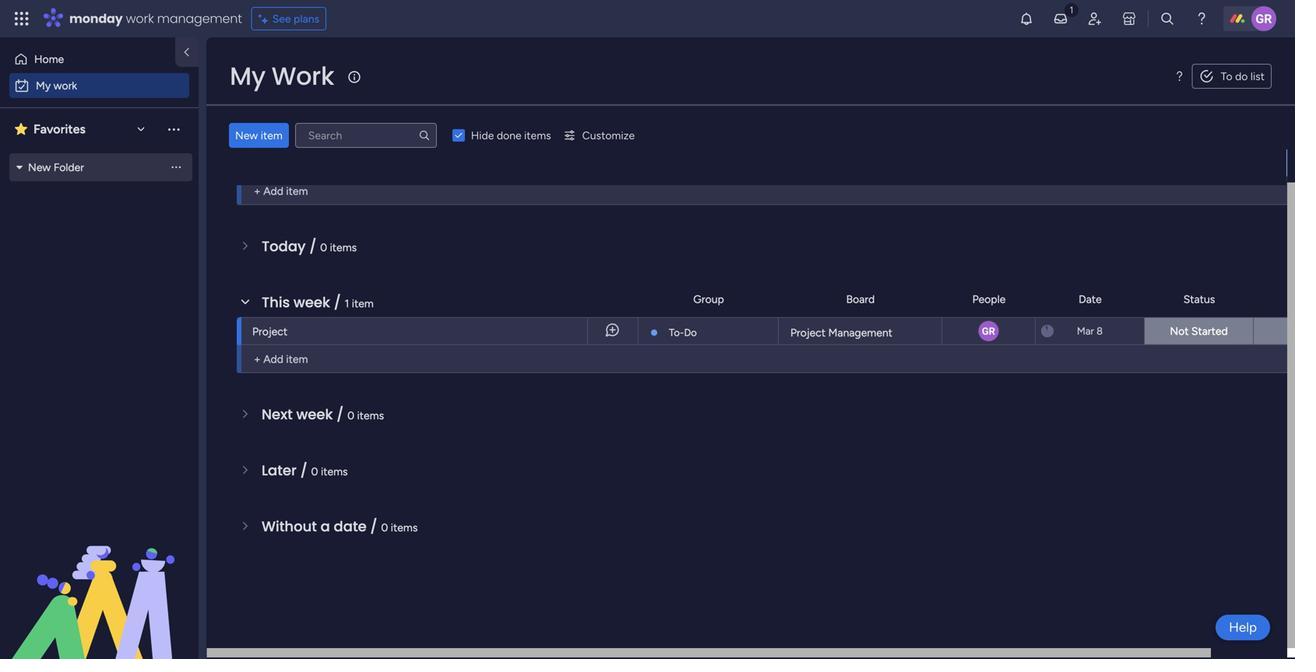 Task type: locate. For each thing, give the bounding box(es) containing it.
+ add item up "today"
[[254, 185, 308, 198]]

work
[[126, 10, 154, 27], [53, 79, 77, 92]]

work right 'monday' on the top left of the page
[[126, 10, 154, 27]]

1 horizontal spatial work
[[126, 10, 154, 27]]

next week / 0 items
[[262, 405, 384, 425]]

0 horizontal spatial my
[[36, 79, 51, 92]]

new left the overdue
[[235, 129, 258, 142]]

0 vertical spatial + add item
[[254, 185, 308, 198]]

list
[[1251, 70, 1265, 83]]

/ right date
[[370, 517, 378, 537]]

my inside option
[[36, 79, 51, 92]]

my
[[230, 59, 266, 93], [36, 79, 51, 92]]

new for new item
[[235, 129, 258, 142]]

1 right the overdue
[[337, 129, 341, 142]]

None search field
[[295, 123, 437, 148]]

/ right "today"
[[309, 237, 317, 257]]

hide
[[471, 129, 494, 142]]

date
[[1079, 293, 1102, 306]]

new inside list box
[[28, 161, 51, 174]]

lottie animation image
[[0, 502, 199, 660]]

menu image
[[1174, 70, 1186, 83]]

0 vertical spatial add
[[263, 185, 284, 198]]

work down home at top left
[[53, 79, 77, 92]]

0 vertical spatial week
[[294, 293, 330, 313]]

my work
[[230, 59, 334, 93]]

caret down image
[[16, 162, 23, 173]]

a
[[321, 517, 330, 537]]

1 vertical spatial + add item
[[254, 353, 308, 366]]

0 vertical spatial 1
[[337, 129, 341, 142]]

1 down today / 0 items
[[345, 297, 349, 310]]

later
[[262, 461, 297, 481]]

home option
[[9, 47, 166, 72]]

item inside button
[[261, 129, 283, 142]]

item inside "this week / 1 item"
[[352, 297, 374, 310]]

2 + from the top
[[254, 353, 261, 366]]

2 + add item from the top
[[254, 353, 308, 366]]

project left management
[[791, 326, 826, 340]]

/ right the overdue
[[326, 125, 333, 145]]

0 horizontal spatial work
[[53, 79, 77, 92]]

1 image
[[1065, 1, 1079, 18]]

my left work
[[230, 59, 266, 93]]

week for next
[[296, 405, 333, 425]]

+ add item
[[254, 185, 308, 198], [254, 353, 308, 366]]

hide done items
[[471, 129, 551, 142]]

0 horizontal spatial project
[[252, 325, 288, 338]]

8
[[1097, 325, 1103, 338]]

1 vertical spatial add
[[263, 353, 284, 366]]

0 up the later / 0 items
[[348, 409, 355, 423]]

0 vertical spatial work
[[126, 10, 154, 27]]

0 horizontal spatial 1
[[337, 129, 341, 142]]

1 vertical spatial new
[[28, 161, 51, 174]]

1 horizontal spatial my
[[230, 59, 266, 93]]

new right caret down image
[[28, 161, 51, 174]]

my work link
[[9, 73, 189, 98]]

new item button
[[229, 123, 289, 148]]

my work
[[36, 79, 77, 92]]

0 right date
[[381, 522, 388, 535]]

0
[[320, 241, 327, 254], [348, 409, 355, 423], [311, 465, 318, 479], [381, 522, 388, 535]]

week right this
[[294, 293, 330, 313]]

1 vertical spatial +
[[254, 353, 261, 366]]

+ add item up next
[[254, 353, 308, 366]]

project down this
[[252, 325, 288, 338]]

new for new folder
[[28, 161, 51, 174]]

+
[[254, 185, 261, 198], [254, 353, 261, 366]]

add up next
[[263, 353, 284, 366]]

not started
[[1170, 325, 1228, 338]]

monday marketplace image
[[1122, 11, 1137, 26]]

do
[[1236, 70, 1248, 83]]

1
[[337, 129, 341, 142], [345, 297, 349, 310]]

week
[[294, 293, 330, 313], [296, 405, 333, 425]]

group
[[693, 293, 724, 306]]

1 + from the top
[[254, 185, 261, 198]]

new
[[235, 129, 258, 142], [28, 161, 51, 174]]

to
[[1221, 70, 1233, 83]]

1 horizontal spatial project
[[791, 326, 826, 340]]

new inside button
[[235, 129, 258, 142]]

0 right "today"
[[320, 241, 327, 254]]

0 vertical spatial +
[[254, 185, 261, 198]]

project for project
[[252, 325, 288, 338]]

project
[[252, 325, 288, 338], [791, 326, 826, 340]]

overdue
[[262, 125, 322, 145]]

work inside option
[[53, 79, 77, 92]]

1 add from the top
[[263, 185, 284, 198]]

0 horizontal spatial new
[[28, 161, 51, 174]]

later / 0 items
[[262, 461, 348, 481]]

/ right later
[[300, 461, 308, 481]]

to-do
[[669, 327, 697, 339]]

1 inside overdue / 1 item
[[337, 129, 341, 142]]

0 right later
[[311, 465, 318, 479]]

help image
[[1194, 11, 1210, 26]]

invite members image
[[1087, 11, 1103, 26]]

mar 8
[[1077, 325, 1103, 338]]

overdue / 1 item
[[262, 125, 366, 145]]

items inside without a date / 0 items
[[391, 522, 418, 535]]

items inside the next week / 0 items
[[357, 409, 384, 423]]

search everything image
[[1160, 11, 1176, 26]]

item inside overdue / 1 item
[[344, 129, 366, 142]]

2 add from the top
[[263, 353, 284, 366]]

this week / 1 item
[[262, 293, 374, 313]]

0 vertical spatial new
[[235, 129, 258, 142]]

/
[[326, 125, 333, 145], [309, 237, 317, 257], [334, 293, 341, 313], [337, 405, 344, 425], [300, 461, 308, 481], [370, 517, 378, 537]]

next
[[262, 405, 293, 425]]

project for project management
[[791, 326, 826, 340]]

1 vertical spatial work
[[53, 79, 77, 92]]

favorites button
[[11, 116, 152, 143]]

1 vertical spatial week
[[296, 405, 333, 425]]

add up "today"
[[263, 185, 284, 198]]

1 horizontal spatial 1
[[345, 297, 349, 310]]

my down home at top left
[[36, 79, 51, 92]]

1 horizontal spatial new
[[235, 129, 258, 142]]

management
[[157, 10, 242, 27]]

week right next
[[296, 405, 333, 425]]

0 inside the next week / 0 items
[[348, 409, 355, 423]]

greg robinson image
[[1252, 6, 1277, 31]]

items
[[524, 129, 551, 142], [330, 241, 357, 254], [357, 409, 384, 423], [321, 465, 348, 479], [391, 522, 418, 535]]

items inside today / 0 items
[[330, 241, 357, 254]]

add
[[263, 185, 284, 198], [263, 353, 284, 366]]

plans
[[294, 12, 319, 25]]

items inside the later / 0 items
[[321, 465, 348, 479]]

work for monday
[[126, 10, 154, 27]]

to do list
[[1221, 70, 1265, 83]]

item
[[261, 129, 283, 142], [344, 129, 366, 142], [286, 185, 308, 198], [352, 297, 374, 310], [286, 353, 308, 366]]

1 vertical spatial 1
[[345, 297, 349, 310]]



Task type: describe. For each thing, give the bounding box(es) containing it.
management
[[829, 326, 893, 340]]

greg robinson image
[[977, 320, 1001, 343]]

started
[[1192, 325, 1228, 338]]

new folder
[[28, 161, 84, 174]]

notifications image
[[1019, 11, 1035, 26]]

1 + add item from the top
[[254, 185, 308, 198]]

/ right this
[[334, 293, 341, 313]]

monday work management
[[69, 10, 242, 27]]

project management link
[[788, 318, 932, 345]]

new folder list box
[[0, 150, 199, 275]]

customize button
[[557, 123, 641, 148]]

today / 0 items
[[262, 237, 357, 257]]

my work option
[[9, 73, 189, 98]]

favorites options image
[[166, 121, 182, 137]]

this
[[262, 293, 290, 313]]

monday
[[69, 10, 123, 27]]

folder
[[54, 161, 84, 174]]

new item
[[235, 129, 283, 142]]

status
[[1184, 293, 1215, 306]]

see
[[272, 12, 291, 25]]

favorites
[[33, 122, 86, 137]]

/ right next
[[337, 405, 344, 425]]

help button
[[1216, 615, 1271, 641]]

help
[[1229, 620, 1257, 636]]

mar
[[1077, 325, 1094, 338]]

lottie animation element
[[0, 502, 199, 660]]

board
[[846, 293, 875, 306]]

today
[[262, 237, 306, 257]]

0 inside without a date / 0 items
[[381, 522, 388, 535]]

select product image
[[14, 11, 30, 26]]

people
[[973, 293, 1006, 306]]

project management
[[791, 326, 893, 340]]

week for this
[[294, 293, 330, 313]]

0 inside today / 0 items
[[320, 241, 327, 254]]

search image
[[418, 129, 431, 142]]

work
[[272, 59, 334, 93]]

do
[[684, 327, 697, 339]]

see plans button
[[251, 7, 327, 30]]

1 inside "this week / 1 item"
[[345, 297, 349, 310]]

done
[[497, 129, 522, 142]]

date
[[334, 517, 367, 537]]

to do list button
[[1192, 64, 1272, 89]]

my for my work
[[36, 79, 51, 92]]

to-
[[669, 327, 684, 339]]

customize
[[582, 129, 635, 142]]

update feed image
[[1053, 11, 1069, 26]]

work for my
[[53, 79, 77, 92]]

0 inside the later / 0 items
[[311, 465, 318, 479]]

not
[[1170, 325, 1189, 338]]

without a date / 0 items
[[262, 517, 418, 537]]

home link
[[9, 47, 166, 72]]

Filter dashboard by text search field
[[295, 123, 437, 148]]

v2 star 2 image
[[15, 120, 27, 139]]

without
[[262, 517, 317, 537]]

home
[[34, 53, 64, 66]]

see plans
[[272, 12, 319, 25]]

my for my work
[[230, 59, 266, 93]]



Task type: vqa. For each thing, say whether or not it's contained in the screenshot.
Salesforce
no



